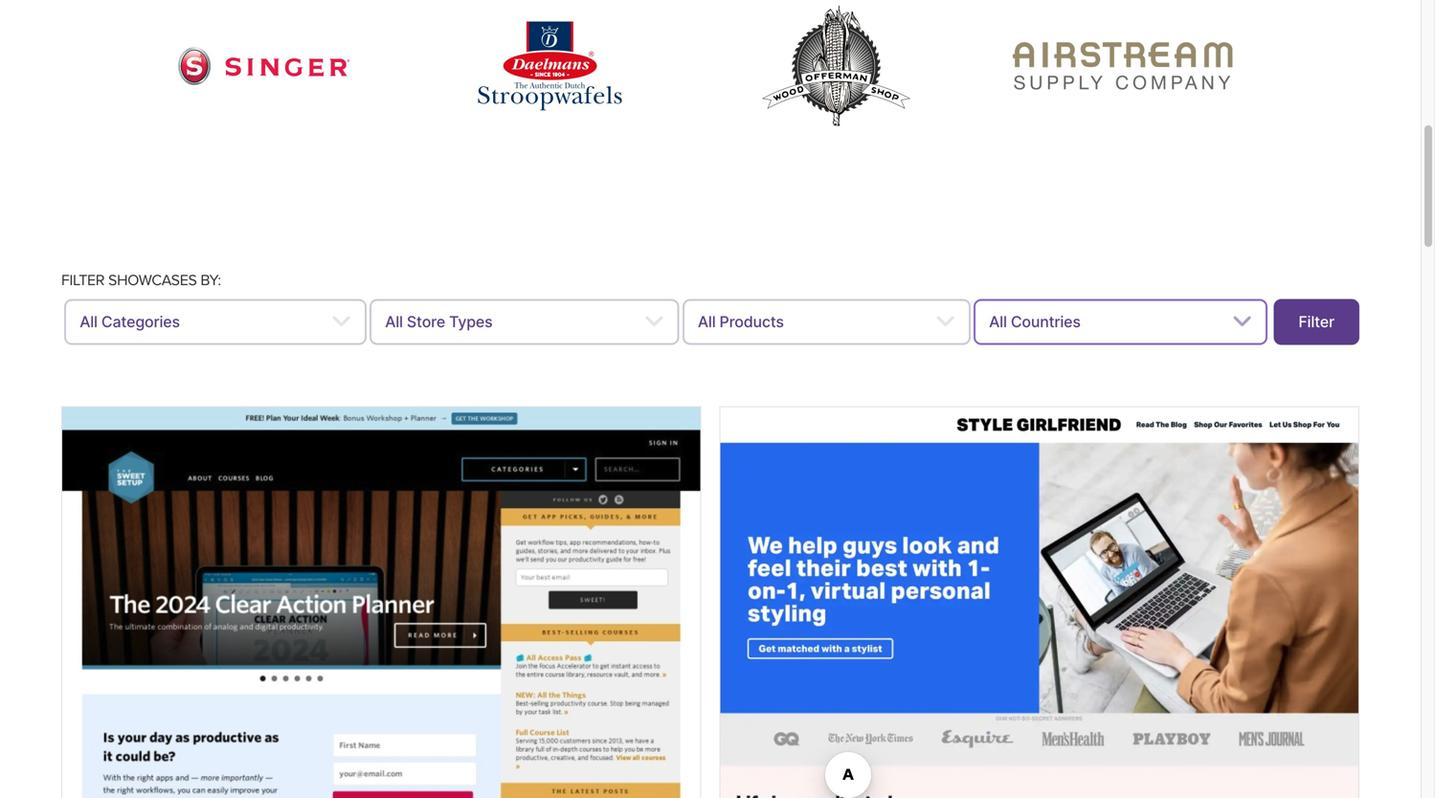 Task type: describe. For each thing, give the bounding box(es) containing it.
filter showcases by:
[[61, 271, 221, 290]]

All Products field
[[683, 300, 971, 345]]

by:
[[201, 271, 221, 290]]

filter for filter showcases by:
[[61, 271, 105, 290]]

categories
[[101, 313, 180, 332]]

types
[[449, 313, 493, 332]]

store
[[407, 313, 445, 332]]

countries
[[1011, 313, 1081, 332]]

filter for filter
[[1299, 313, 1335, 332]]

all products
[[698, 313, 784, 332]]

daelmans stroopwafels image
[[478, 22, 622, 111]]



Task type: vqa. For each thing, say whether or not it's contained in the screenshot.
Search "icon"
no



Task type: locate. For each thing, give the bounding box(es) containing it.
angle down image for all countries
[[1233, 311, 1253, 334]]

0 horizontal spatial angle down image
[[332, 311, 352, 334]]

3 angle down image from the left
[[1233, 311, 1253, 334]]

0 horizontal spatial filter
[[61, 271, 105, 290]]

all for all store types
[[385, 313, 403, 332]]

filter inside button
[[1299, 313, 1335, 332]]

all countries
[[990, 313, 1081, 332]]

products
[[720, 313, 784, 332]]

all categories
[[80, 313, 180, 332]]

1 all from the left
[[80, 313, 98, 332]]

2 all from the left
[[385, 313, 403, 332]]

all for all categories
[[80, 313, 98, 332]]

2 angle down image from the left
[[644, 311, 664, 334]]

angle down image
[[936, 311, 956, 334]]

angle down image inside all categories field
[[332, 311, 352, 334]]

angle down image left all products
[[644, 311, 664, 334]]

all
[[80, 313, 98, 332], [385, 313, 403, 332], [698, 313, 716, 332], [990, 313, 1007, 332]]

all inside field
[[80, 313, 98, 332]]

angle down image left store
[[332, 311, 352, 334]]

4 all from the left
[[990, 313, 1007, 332]]

1 angle down image from the left
[[332, 311, 352, 334]]

1 vertical spatial filter
[[1299, 313, 1335, 332]]

1 horizontal spatial angle down image
[[644, 311, 664, 334]]

all store types
[[385, 313, 493, 332]]

3 all from the left
[[698, 313, 716, 332]]

all left categories
[[80, 313, 98, 332]]

angle down image for all categories
[[332, 311, 352, 334]]

all left countries
[[990, 313, 1007, 332]]

angle down image inside all store types field
[[644, 311, 664, 334]]

showcases
[[108, 271, 197, 290]]

All Store Types field
[[370, 300, 680, 345]]

0 vertical spatial filter
[[61, 271, 105, 290]]

all for all products
[[698, 313, 716, 332]]

all for all countries
[[990, 313, 1007, 332]]

filter
[[61, 271, 105, 290], [1299, 313, 1335, 332]]

singer australia image
[[178, 47, 350, 86]]

all left products
[[698, 313, 716, 332]]

angle down image for all store types
[[644, 311, 664, 334]]

angle down image
[[332, 311, 352, 334], [644, 311, 664, 334], [1233, 311, 1253, 334]]

angle down image inside all countries field
[[1233, 311, 1253, 334]]

angle down image left filter button
[[1233, 311, 1253, 334]]

all left store
[[385, 313, 403, 332]]

2 horizontal spatial angle down image
[[1233, 311, 1253, 334]]

filter button
[[1274, 300, 1360, 345]]

1 horizontal spatial filter
[[1299, 313, 1335, 332]]

All Categories field
[[64, 300, 367, 345]]

All Countries field
[[974, 300, 1268, 345]]

offerman workshop image
[[750, 0, 923, 136]]

airstream supply company image
[[1013, 42, 1233, 91]]



